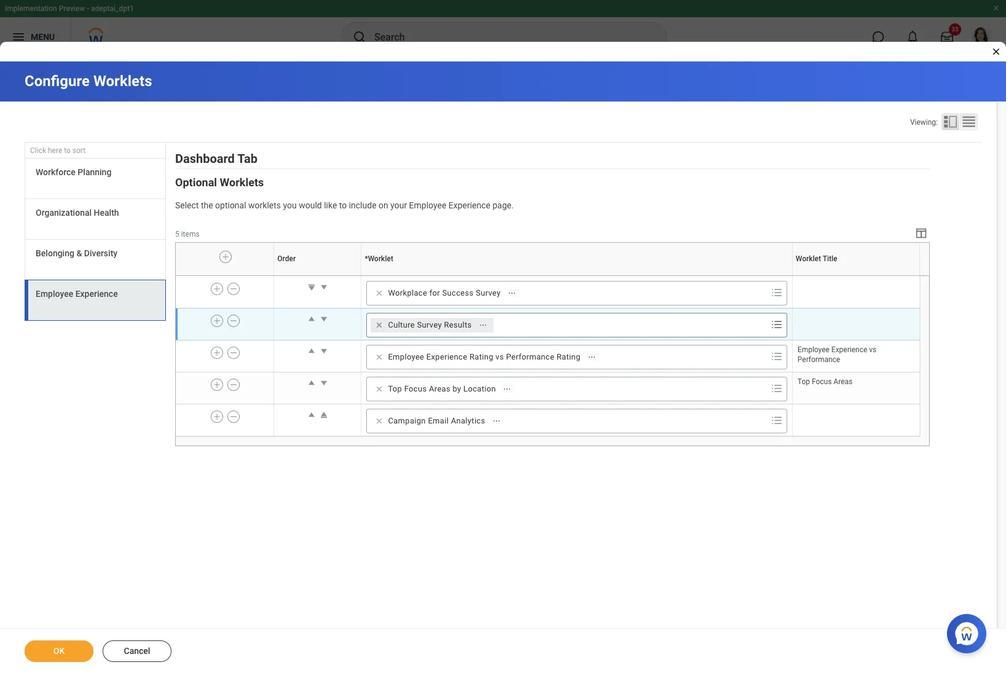 Task type: vqa. For each thing, say whether or not it's contained in the screenshot.
left Configure and view chart data icon
no



Task type: locate. For each thing, give the bounding box(es) containing it.
2 vertical spatial prompts image
[[770, 413, 784, 428]]

areas left by
[[429, 384, 451, 393]]

you
[[283, 200, 297, 210]]

performance
[[506, 352, 555, 361], [798, 355, 841, 364]]

3 row element from the top
[[176, 308, 920, 340]]

1 horizontal spatial survey
[[476, 288, 501, 298]]

employee inside navigation pane region
[[36, 289, 73, 299]]

areas inside option
[[429, 384, 451, 393]]

tab
[[237, 151, 258, 166]]

list box containing workforce planning
[[25, 159, 166, 321]]

x small image
[[373, 287, 386, 299], [373, 415, 386, 427]]

notifications large image
[[907, 31, 919, 43]]

1 minus image from the top
[[229, 283, 238, 294]]

0 vertical spatial x small image
[[373, 319, 386, 331]]

0 horizontal spatial focus
[[404, 384, 427, 393]]

3 caret down image from the top
[[318, 345, 330, 357]]

0 vertical spatial prompts image
[[770, 285, 784, 300]]

caret top image
[[318, 409, 330, 421]]

1 horizontal spatial order
[[317, 275, 319, 276]]

0 horizontal spatial survey
[[417, 320, 442, 329]]

experience up top focus areas
[[832, 345, 868, 354]]

here
[[48, 146, 62, 155]]

1 horizontal spatial rating
[[557, 352, 581, 361]]

employee down 'belonging'
[[36, 289, 73, 299]]

minus image
[[229, 283, 238, 294], [229, 315, 238, 326], [229, 379, 238, 390], [229, 411, 238, 422]]

employee inside employee experience vs performance
[[798, 345, 830, 354]]

2 vertical spatial x small image
[[373, 383, 386, 395]]

related actions image inside campaign email analytics, press delete to clear value. option
[[492, 417, 501, 425]]

1 plus image from the top
[[213, 283, 221, 294]]

top for top focus areas
[[798, 377, 810, 386]]

focus up 'campaign'
[[404, 384, 427, 393]]

1 horizontal spatial focus
[[812, 377, 832, 386]]

5 row element from the top
[[176, 372, 920, 404]]

related actions image
[[508, 289, 516, 297]]

configure worklets main content
[[0, 61, 1006, 673]]

worklets
[[248, 200, 281, 210]]

0 horizontal spatial vs
[[496, 352, 504, 361]]

optional worklets button
[[175, 176, 264, 189]]

top inside option
[[388, 384, 402, 393]]

3 x small image from the top
[[373, 383, 386, 395]]

click here to sort
[[30, 146, 86, 155]]

1 vertical spatial x small image
[[373, 415, 386, 427]]

0 horizontal spatial top
[[388, 384, 402, 393]]

prompts image
[[770, 285, 784, 300], [770, 317, 784, 332]]

caret up image up caret top 'image'
[[305, 377, 318, 389]]

experience
[[449, 200, 491, 210], [75, 289, 118, 299], [832, 345, 868, 354], [427, 352, 468, 361]]

0 vertical spatial caret up image
[[305, 313, 318, 325]]

minus image for 1st plus image from the top
[[229, 283, 238, 294]]

related actions image for top focus areas by location
[[503, 385, 512, 393]]

areas
[[834, 377, 853, 386], [429, 384, 451, 393]]

caret up image
[[305, 377, 318, 389], [305, 409, 318, 421]]

0 horizontal spatial areas
[[429, 384, 451, 393]]

list box inside configure worklets main content
[[25, 159, 166, 321]]

2 x small image from the top
[[373, 351, 386, 363]]

dashboard tab
[[175, 151, 258, 166]]

cancel
[[124, 646, 150, 656]]

health
[[94, 208, 119, 218]]

select
[[175, 200, 199, 210]]

like
[[324, 200, 337, 210]]

vs inside option
[[496, 352, 504, 361]]

4 minus image from the top
[[229, 411, 238, 422]]

1 caret down image from the top
[[318, 281, 330, 293]]

plus image down optional
[[221, 252, 230, 263]]

1 horizontal spatial areas
[[834, 377, 853, 386]]

list box
[[25, 159, 166, 321]]

0 horizontal spatial worklets
[[93, 73, 152, 90]]

3 minus image from the top
[[229, 379, 238, 390]]

2 plus image from the top
[[213, 315, 221, 326]]

survey right culture
[[417, 320, 442, 329]]

employee up top focus areas
[[798, 345, 830, 354]]

employee inside employee experience rating vs performance rating element
[[388, 352, 424, 361]]

optional worklets group
[[175, 175, 930, 446]]

workforce planning
[[36, 167, 111, 177]]

0 vertical spatial caret up image
[[305, 377, 318, 389]]

order worklet worklet title
[[317, 275, 858, 276]]

plus image
[[221, 252, 230, 263], [213, 347, 221, 358]]

experience for employee experience
[[75, 289, 118, 299]]

3 prompts image from the top
[[770, 413, 784, 428]]

1 vertical spatial caret up image
[[305, 345, 318, 357]]

0 vertical spatial caret down image
[[318, 281, 330, 293]]

close environment banner image
[[993, 4, 1000, 12]]

0 vertical spatial x small image
[[373, 287, 386, 299]]

1 x small image from the top
[[373, 287, 386, 299]]

top
[[798, 377, 810, 386], [388, 384, 402, 393]]

2 prompts image from the top
[[770, 317, 784, 332]]

related actions image inside the top focus areas by location, press delete to clear value. option
[[503, 385, 512, 393]]

1 horizontal spatial top
[[798, 377, 810, 386]]

implementation preview -   adeptai_dpt1
[[5, 4, 134, 13]]

1 horizontal spatial to
[[339, 200, 347, 210]]

0 vertical spatial title
[[823, 255, 838, 263]]

6 row element from the top
[[176, 404, 920, 436]]

to right like
[[339, 200, 347, 210]]

row element
[[176, 243, 923, 276], [176, 277, 920, 308], [176, 308, 920, 340], [176, 340, 920, 372], [176, 372, 920, 404], [176, 404, 920, 436]]

order up caret bottom icon at left
[[317, 275, 319, 276]]

profile logan mcneil element
[[965, 23, 999, 50]]

experience for employee experience rating vs performance rating
[[427, 352, 468, 361]]

1 horizontal spatial title
[[857, 275, 858, 276]]

optional
[[175, 176, 217, 189]]

0 horizontal spatial order
[[277, 255, 296, 263]]

survey
[[476, 288, 501, 298], [417, 320, 442, 329]]

related actions image inside culture survey results, press delete to clear value. option
[[479, 321, 487, 329]]

viewing:
[[911, 118, 938, 127]]

title
[[823, 255, 838, 263], [857, 275, 858, 276]]

row element containing employee experience rating vs performance rating
[[176, 340, 920, 372]]

caret up image for minus image corresponding to second plus image
[[305, 313, 318, 325]]

to
[[64, 146, 71, 155], [339, 200, 347, 210]]

x small image left 'campaign'
[[373, 415, 386, 427]]

your
[[391, 200, 407, 210]]

caret down image down order "column header"
[[318, 281, 330, 293]]

1 vertical spatial order
[[317, 275, 319, 276]]

1 vertical spatial title
[[857, 275, 858, 276]]

1 vertical spatial prompts image
[[770, 381, 784, 396]]

top focus areas by location, press delete to clear value. option
[[371, 382, 518, 397]]

2 caret up image from the top
[[305, 409, 318, 421]]

worklets inside "optional worklets" group
[[220, 176, 264, 189]]

row element containing workplace for success survey
[[176, 277, 920, 308]]

employee right your
[[409, 200, 447, 210]]

4 plus image from the top
[[213, 411, 221, 422]]

x small image for culture survey results
[[373, 319, 386, 331]]

top focus areas by location
[[388, 384, 496, 393]]

0 vertical spatial survey
[[476, 288, 501, 298]]

x small image left "workplace"
[[373, 287, 386, 299]]

caret up image down caret down icon
[[305, 409, 318, 421]]

-
[[87, 4, 89, 13]]

top down employee experience vs performance
[[798, 377, 810, 386]]

belonging & diversity
[[36, 248, 117, 258]]

top up 'campaign'
[[388, 384, 402, 393]]

plus image for worklet
[[221, 252, 230, 263]]

x small image inside campaign email analytics, press delete to clear value. option
[[373, 415, 386, 427]]

related actions image for campaign email analytics
[[492, 417, 501, 425]]

focus
[[812, 377, 832, 386], [404, 384, 427, 393]]

caret down image up caret down icon
[[318, 345, 330, 357]]

plus image for employee experience rating vs performance rating
[[213, 347, 221, 358]]

campaign email analytics, press delete to clear value. option
[[371, 414, 507, 428]]

campaign email analytics
[[388, 416, 485, 425]]

organizational
[[36, 208, 92, 218]]

dashboard
[[175, 151, 235, 166]]

prompts image
[[770, 349, 784, 364], [770, 381, 784, 396], [770, 413, 784, 428]]

navigation pane region
[[25, 143, 166, 324]]

adeptai_dpt1
[[91, 4, 134, 13]]

ok button
[[25, 641, 93, 662]]

experience up top focus areas by location
[[427, 352, 468, 361]]

0 vertical spatial order
[[277, 255, 296, 263]]

caret up image
[[305, 313, 318, 325], [305, 345, 318, 357]]

caret down image
[[318, 281, 330, 293], [318, 313, 330, 325], [318, 345, 330, 357]]

*
[[365, 255, 368, 263]]

location
[[464, 384, 496, 393]]

1 horizontal spatial performance
[[798, 355, 841, 364]]

related actions image
[[479, 321, 487, 329], [588, 353, 596, 361], [503, 385, 512, 393], [492, 417, 501, 425]]

order
[[277, 255, 296, 263], [317, 275, 319, 276]]

vs
[[870, 345, 877, 354], [496, 352, 504, 361]]

prompts image for performance
[[770, 349, 784, 364]]

caret up image up caret down icon
[[305, 345, 318, 357]]

1 caret up image from the top
[[305, 313, 318, 325]]

planning
[[78, 167, 111, 177]]

Toggle to List Detail view radio
[[942, 113, 960, 130]]

close configure worklets image
[[992, 47, 1002, 57]]

2 prompts image from the top
[[770, 381, 784, 396]]

performance inside option
[[506, 352, 555, 361]]

order up order "column header"
[[277, 255, 296, 263]]

caret down image for workplace
[[318, 281, 330, 293]]

plus image left minus icon
[[213, 347, 221, 358]]

0 horizontal spatial to
[[64, 146, 71, 155]]

1 horizontal spatial vs
[[870, 345, 877, 354]]

workforce
[[36, 167, 76, 177]]

employee
[[409, 200, 447, 210], [36, 289, 73, 299], [798, 345, 830, 354], [388, 352, 424, 361]]

1 vertical spatial to
[[339, 200, 347, 210]]

worklet title
[[796, 255, 838, 263]]

1 caret up image from the top
[[305, 377, 318, 389]]

minus image for second plus image
[[229, 315, 238, 326]]

2 caret up image from the top
[[305, 345, 318, 357]]

0 horizontal spatial title
[[823, 255, 838, 263]]

focus inside option
[[404, 384, 427, 393]]

1 vertical spatial survey
[[417, 320, 442, 329]]

worklet column header
[[361, 275, 793, 277]]

experience inside option
[[427, 352, 468, 361]]

worklets
[[93, 73, 152, 90], [220, 176, 264, 189]]

experience left the page.
[[449, 200, 491, 210]]

click here to sort button
[[25, 143, 166, 159]]

4 row element from the top
[[176, 340, 920, 372]]

survey left related actions image on the right top
[[476, 288, 501, 298]]

to left sort
[[64, 146, 71, 155]]

2 rating from the left
[[557, 352, 581, 361]]

2 minus image from the top
[[229, 315, 238, 326]]

worklet title column header
[[793, 275, 920, 277]]

0 vertical spatial to
[[64, 146, 71, 155]]

2 row element from the top
[[176, 277, 920, 308]]

related actions image inside employee experience rating vs performance rating, press delete to clear value. option
[[588, 353, 596, 361]]

1 vertical spatial plus image
[[213, 347, 221, 358]]

x small image
[[373, 319, 386, 331], [373, 351, 386, 363], [373, 383, 386, 395]]

focus down employee experience vs performance
[[812, 377, 832, 386]]

1 vertical spatial worklets
[[220, 176, 264, 189]]

caret down image for employee
[[318, 345, 330, 357]]

employee experience rating vs performance rating, press delete to clear value. option
[[371, 350, 602, 365]]

workday assistant region
[[947, 609, 992, 654]]

vs inside employee experience vs performance
[[870, 345, 877, 354]]

1 row element from the top
[[176, 243, 923, 276]]

sort
[[72, 146, 86, 155]]

2 vertical spatial caret down image
[[318, 345, 330, 357]]

experience inside employee experience vs performance
[[832, 345, 868, 354]]

related actions image for employee experience rating vs performance rating
[[588, 353, 596, 361]]

1 horizontal spatial worklets
[[220, 176, 264, 189]]

1 prompts image from the top
[[770, 349, 784, 364]]

items
[[181, 230, 200, 238]]

2 caret down image from the top
[[318, 313, 330, 325]]

0 vertical spatial worklets
[[93, 73, 152, 90]]

select the optional worklets you would like to include on your employee experience page.
[[175, 200, 514, 210]]

experience down diversity on the top left
[[75, 289, 118, 299]]

1 vertical spatial caret up image
[[305, 409, 318, 421]]

plus image
[[213, 283, 221, 294], [213, 315, 221, 326], [213, 379, 221, 390], [213, 411, 221, 422]]

* worklet
[[365, 255, 393, 263]]

0 vertical spatial plus image
[[221, 252, 230, 263]]

1 vertical spatial prompts image
[[770, 317, 784, 332]]

1 prompts image from the top
[[770, 285, 784, 300]]

caret down image down caret bottom icon at left
[[318, 313, 330, 325]]

order column header
[[274, 275, 361, 277]]

1 x small image from the top
[[373, 319, 386, 331]]

2 x small image from the top
[[373, 415, 386, 427]]

workplace
[[388, 288, 427, 298]]

0 horizontal spatial performance
[[506, 352, 555, 361]]

experience inside navigation pane region
[[75, 289, 118, 299]]

email
[[428, 416, 449, 425]]

0 horizontal spatial rating
[[470, 352, 494, 361]]

1 vertical spatial x small image
[[373, 351, 386, 363]]

caret up image down caret bottom icon at left
[[305, 313, 318, 325]]

0 vertical spatial prompts image
[[770, 349, 784, 364]]

order for order worklet worklet title
[[317, 275, 319, 276]]

employee down culture
[[388, 352, 424, 361]]

areas down employee experience vs performance
[[834, 377, 853, 386]]

1 vertical spatial caret down image
[[318, 313, 330, 325]]

5 items
[[175, 230, 200, 238]]

rating
[[470, 352, 494, 361], [557, 352, 581, 361]]

worklet
[[368, 255, 393, 263], [796, 255, 821, 263], [576, 275, 578, 276], [855, 275, 857, 276]]



Task type: describe. For each thing, give the bounding box(es) containing it.
worklets for configure worklets
[[93, 73, 152, 90]]

diversity
[[84, 248, 117, 258]]

top for top focus areas by location
[[388, 384, 402, 393]]

minus image for 2nd plus image from the bottom of the "optional worklets" group
[[229, 379, 238, 390]]

row element containing order
[[176, 243, 923, 276]]

top focus areas by location element
[[388, 384, 496, 395]]

&
[[76, 248, 82, 258]]

click
[[30, 146, 46, 155]]

belonging
[[36, 248, 74, 258]]

survey inside "element"
[[417, 320, 442, 329]]

x small image for campaign email analytics
[[373, 415, 386, 427]]

row element containing culture survey results
[[176, 308, 920, 340]]

employee for employee experience
[[36, 289, 73, 299]]

include
[[349, 200, 377, 210]]

minus image
[[229, 347, 238, 358]]

employee for employee experience vs performance
[[798, 345, 830, 354]]

the
[[201, 200, 213, 210]]

campaign email analytics element
[[388, 416, 485, 427]]

areas for top focus areas
[[834, 377, 853, 386]]

implementation
[[5, 4, 57, 13]]

optional worklets
[[175, 176, 264, 189]]

5
[[175, 230, 179, 238]]

caret up image for minus icon
[[305, 345, 318, 357]]

employee for employee experience rating vs performance rating
[[388, 352, 424, 361]]

optional
[[215, 200, 246, 210]]

caret up image for caret down icon
[[305, 377, 318, 389]]

implementation preview -   adeptai_dpt1 banner
[[0, 0, 1006, 57]]

row element containing top focus areas by location
[[176, 372, 920, 404]]

top focus areas
[[798, 377, 853, 386]]

configure worklets dialog
[[0, 0, 1006, 673]]

for
[[430, 288, 440, 298]]

1 rating from the left
[[470, 352, 494, 361]]

order for order
[[277, 255, 296, 263]]

viewing: option group
[[911, 113, 982, 133]]

experience for employee experience vs performance
[[832, 345, 868, 354]]

workplace for success survey
[[388, 288, 501, 298]]

inbox large image
[[941, 31, 954, 43]]

by
[[453, 384, 461, 393]]

focus for top focus areas
[[812, 377, 832, 386]]

organizational health
[[36, 208, 119, 218]]

employee experience rating vs performance rating element
[[388, 352, 581, 363]]

workplace for success survey element
[[388, 288, 501, 299]]

employee experience vs performance
[[798, 345, 879, 364]]

success
[[442, 288, 474, 298]]

campaign
[[388, 416, 426, 425]]

cancel button
[[103, 641, 172, 662]]

culture
[[388, 320, 415, 329]]

caret bottom image
[[305, 281, 318, 293]]

row element containing campaign email analytics
[[176, 404, 920, 436]]

caret down image
[[318, 377, 330, 389]]

performance inside employee experience vs performance
[[798, 355, 841, 364]]

analytics
[[451, 416, 485, 425]]

to inside "optional worklets" group
[[339, 200, 347, 210]]

employee experience rating vs performance rating
[[388, 352, 581, 361]]

worklets for optional worklets
[[220, 176, 264, 189]]

configure worklets
[[25, 73, 152, 90]]

focus for top focus areas by location
[[404, 384, 427, 393]]

caret up image for caret top 'image'
[[305, 409, 318, 421]]

workplace for success survey, press delete to clear value. option
[[371, 286, 522, 301]]

culture survey results, press delete to clear value. option
[[371, 318, 493, 333]]

x small image for top focus areas by location
[[373, 383, 386, 395]]

Toggle to Grid view radio
[[960, 113, 978, 130]]

x small image for workplace for success survey
[[373, 287, 386, 299]]

configure
[[25, 73, 90, 90]]

related actions image for culture survey results
[[479, 321, 487, 329]]

employee experience
[[36, 289, 118, 299]]

on
[[379, 200, 388, 210]]

click to view/edit grid preferences image
[[915, 226, 928, 240]]

culture survey results
[[388, 320, 472, 329]]

page.
[[493, 200, 514, 210]]

culture survey results element
[[388, 320, 472, 331]]

prompts image for location
[[770, 381, 784, 396]]

areas for top focus areas by location
[[429, 384, 451, 393]]

to inside 'popup button'
[[64, 146, 71, 155]]

preview
[[59, 4, 85, 13]]

ok
[[53, 646, 65, 656]]

3 plus image from the top
[[213, 379, 221, 390]]

minus image for 1st plus image from the bottom
[[229, 411, 238, 422]]

search image
[[352, 30, 367, 44]]

x small image for employee experience rating vs performance rating
[[373, 351, 386, 363]]

results
[[444, 320, 472, 329]]

would
[[299, 200, 322, 210]]



